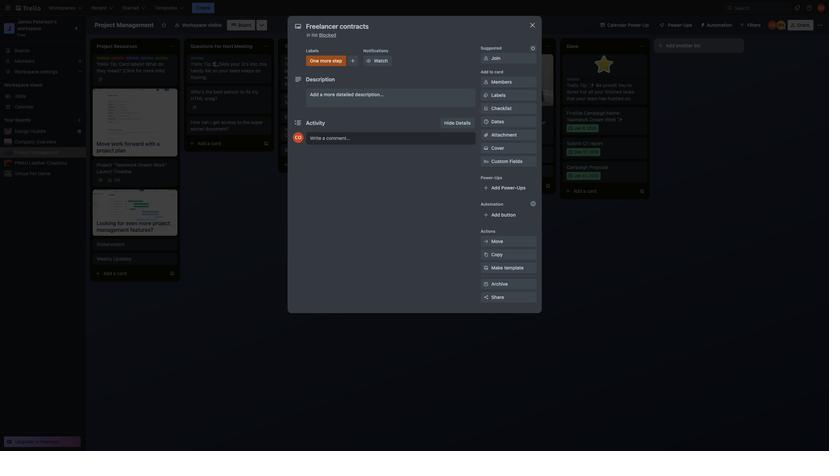 Task type: describe. For each thing, give the bounding box(es) containing it.
2020 for campaign
[[587, 126, 597, 131]]

calendar power-up link
[[596, 20, 653, 30]]

team inside trello tip trello tip: ✨ be proud! you're done! for all your finished tasks that your team has hustled on.
[[587, 96, 598, 101]]

add another list button
[[654, 38, 744, 53]]

1 vertical spatial project management
[[15, 150, 59, 155]]

sm image for checklist
[[483, 105, 490, 112]]

trello inside "trello tip: card labels! what do they mean? (click for more info)"
[[97, 61, 108, 67]]

weekly updates
[[97, 256, 131, 262]]

on.
[[625, 96, 632, 101]]

open information menu image
[[806, 5, 813, 11]]

done
[[425, 68, 435, 74]]

submit q1 report link
[[567, 140, 644, 147]]

so inside trello tip trello tip: 🌊slide your q's into this handy list so your team keeps on flowing.
[[213, 68, 218, 74]]

add a card for trello tip: 💬for those in-between tasks that are almost done but also awaiting one last step.
[[385, 131, 409, 137]]

add a card button down custom fields button at the top
[[469, 181, 543, 191]]

0 horizontal spatial automation
[[481, 202, 503, 207]]

2 vertical spatial christina overa (christinaovera) image
[[293, 132, 303, 143]]

your down for
[[577, 96, 586, 101]]

tip: for trello tip: 🌊slide your q's into this handy list so your team keeps on flowing.
[[204, 61, 212, 67]]

can inside trello tip trello tip: this is where assigned tasks live so that your team can see who's working on what and when it's due.
[[344, 68, 352, 74]]

0 vertical spatial members link
[[0, 56, 86, 67]]

done!
[[567, 89, 579, 95]]

the inside how can i get access to the super secret document?
[[243, 120, 250, 125]]

your boards with 5 items element
[[4, 116, 67, 124]]

launch
[[97, 169, 112, 174]]

card down media
[[399, 131, 409, 137]]

curate
[[285, 133, 299, 138]]

watch button
[[363, 56, 392, 66]]

tip: for trello tip: ✨ be proud! you're done! for all your finished tasks that your team has hustled on.
[[580, 82, 588, 88]]

project management inside text box
[[95, 22, 154, 28]]

tip for trello tip: ✨ be proud! you're done! for all your finished tasks that your team has hustled on.
[[579, 78, 585, 83]]

get
[[213, 120, 220, 125]]

color: sky, title: "trello tip" element for trello tip: this is where assigned tasks live so that your team can see who's working on what and when it's due.
[[285, 57, 303, 62]]

list right in
[[312, 32, 318, 38]]

legal
[[379, 89, 390, 95]]

description
[[306, 76, 335, 82]]

are for slowing
[[511, 120, 518, 125]]

color: sky, title: "trello tip" element for trello tip: ✨ be proud! you're done! for all your finished tasks that your team has hustled on.
[[567, 78, 585, 83]]

0 vertical spatial members
[[15, 58, 35, 64]]

add up banner on the left
[[310, 92, 319, 97]]

design for design team sketch site banner
[[285, 95, 298, 100]]

jan for campaign
[[575, 174, 581, 178]]

to down join
[[490, 70, 494, 74]]

site
[[301, 100, 308, 105]]

tip: for trello tip: this is where assigned tasks live so that your team can see who's working on what and when it's due.
[[298, 61, 306, 67]]

cover
[[492, 145, 504, 151]]

watch
[[374, 58, 388, 64]]

make template link
[[481, 263, 537, 273]]

project for "project "teamwork dream work" launch timeline" link
[[97, 162, 112, 168]]

add left add power-ups
[[479, 183, 488, 189]]

that inside trello tip trello tip: this is where assigned tasks live so that your team can see who's working on what and when it's due.
[[312, 68, 320, 74]]

to inside 'link'
[[35, 439, 39, 445]]

design for design team social media assets
[[379, 103, 392, 108]]

join
[[492, 55, 501, 61]]

james
[[17, 19, 32, 25]]

card down jan 31, 2020
[[587, 188, 597, 194]]

1 vertical spatial ups
[[495, 175, 502, 180]]

more inside "trello tip: card labels! what do they mean? (click for more info)"
[[143, 68, 154, 74]]

on inside trello tip trello tip: this is where assigned tasks live so that your team can see who's working on what and when it's due.
[[317, 74, 322, 80]]

0 vertical spatial color: purple, title: "design team" element
[[126, 57, 150, 62]]

media
[[393, 108, 406, 113]]

fix
[[246, 89, 251, 95]]

access
[[221, 120, 236, 125]]

power- inside power-ups button
[[668, 22, 684, 28]]

attachment
[[492, 132, 517, 138]]

sketch the "teamy dreamy" font
[[285, 147, 356, 153]]

up
[[643, 22, 649, 28]]

stakeholders link
[[97, 241, 174, 248]]

0 vertical spatial team
[[140, 57, 150, 62]]

tip for trello tip: 💬for those in-between tasks that are almost done but also awaiting one last step.
[[391, 57, 397, 62]]

add a more detailed description… link
[[306, 89, 476, 107]]

create from template… image
[[640, 189, 645, 194]]

add down the jan 31, 2020 option on the right top of page
[[573, 188, 582, 194]]

fields
[[510, 159, 523, 164]]

see
[[353, 68, 361, 74]]

automation button
[[698, 20, 736, 30]]

power- inside calendar power-up link
[[628, 22, 643, 28]]

your inside trello tip trello tip: this is where assigned tasks live so that your team can see who's working on what and when it's due.
[[322, 68, 331, 74]]

calendar link
[[15, 104, 82, 110]]

add a card for trello tip: 🌊slide your q's into this handy list so your team keeps on flowing.
[[197, 141, 221, 146]]

card down "document?"
[[211, 141, 221, 146]]

sm image for archive
[[483, 281, 490, 288]]

sm image for suggested
[[530, 45, 537, 52]]

automation inside button
[[707, 22, 732, 28]]

2020 for proposal
[[589, 174, 599, 178]]

show menu image
[[817, 22, 824, 28]]

that inside trello tip trello tip: splash those redtape- heavy issues that are slowing your team down here.
[[501, 120, 510, 125]]

2 vertical spatial ups
[[517, 185, 526, 191]]

sketch the "teamy dreamy" font link
[[285, 147, 362, 154]]

your down 🌊slide
[[219, 68, 228, 74]]

those for slowing
[[511, 113, 523, 119]]

stakeholders
[[97, 242, 125, 247]]

sm image for members
[[483, 79, 490, 85]]

you're
[[618, 82, 632, 88]]

0 horizontal spatial power-ups
[[481, 175, 502, 180]]

list inside trello tip trello tip: 🌊slide your q's into this handy list so your team keeps on flowing.
[[205, 68, 211, 74]]

tip inside trello tip trello tip: splash those redtape- heavy issues that are slowing your team down here.
[[485, 109, 491, 114]]

creations
[[47, 160, 67, 166]]

workspace for workspace visible
[[182, 22, 207, 28]]

super
[[251, 120, 263, 125]]

1 vertical spatial share button
[[481, 292, 537, 303]]

1 horizontal spatial labels
[[492, 92, 506, 98]]

add inside button
[[666, 43, 675, 48]]

board
[[238, 22, 251, 28]]

1 horizontal spatial share
[[797, 22, 810, 28]]

archive
[[492, 281, 508, 287]]

to inside who's the best person to fix my html snag?
[[240, 89, 245, 95]]

trello tip: 🌊slide your q's into this handy list so your team keeps on flowing. link
[[191, 61, 268, 81]]

color: yellow, title: "copy request" element
[[97, 57, 110, 60]]

table link
[[15, 93, 82, 100]]

1 vertical spatial management
[[31, 150, 59, 155]]

project inside text box
[[95, 22, 115, 28]]

add to card
[[481, 70, 504, 74]]

jan 9, 2020
[[575, 126, 597, 131]]

make
[[492, 265, 503, 271]]

sm image for move
[[483, 238, 490, 245]]

dream inside 'finalize campaign name: teamwork dream work ✨'
[[590, 117, 604, 123]]

proposal
[[590, 165, 608, 170]]

custom
[[492, 159, 509, 164]]

0 vertical spatial more
[[320, 58, 331, 64]]

Jan 9, 2020 checkbox
[[567, 124, 599, 132]]

1 vertical spatial members
[[492, 79, 512, 85]]

huddle
[[31, 128, 46, 134]]

add a card down the jan 31, 2020 option on the right top of page
[[573, 188, 597, 194]]

sm image for labels
[[483, 92, 490, 99]]

0
[[114, 178, 116, 183]]

virtual
[[15, 171, 28, 176]]

color: orange, title: "one more step" element for freelancer contracts
[[473, 150, 486, 152]]

trello tip: card labels! what do they mean? (click for more info)
[[97, 61, 165, 74]]

can inside how can i get access to the super secret document?
[[202, 120, 209, 125]]

1 vertical spatial color: purple, title: "design team" element
[[285, 95, 309, 100]]

are for almost
[[401, 68, 408, 74]]

cover link
[[481, 143, 537, 154]]

handy
[[191, 68, 204, 74]]

2 sketch from the top
[[285, 147, 299, 153]]

document?
[[205, 126, 229, 132]]

0 notifications image
[[794, 4, 802, 12]]

tip: inside "trello tip: card labels! what do they mean? (click for more info)"
[[110, 61, 118, 67]]

hide details link
[[441, 118, 475, 128]]

that inside trello tip trello tip: 💬for those in-between tasks that are almost done but also awaiting one last step.
[[391, 68, 400, 74]]

edit email drafts link
[[285, 114, 362, 121]]

j link
[[4, 23, 15, 34]]

add a card button for trello tip: 🌊slide your q's into this handy list so your team keeps on flowing.
[[187, 138, 261, 149]]

views
[[30, 82, 42, 88]]

pwau leather creations link
[[15, 160, 82, 167]]

0 horizontal spatial labels
[[306, 48, 319, 53]]

team for where
[[332, 68, 343, 74]]

live
[[297, 68, 304, 74]]

sm image for cover
[[483, 145, 490, 152]]

free
[[17, 32, 25, 37]]

email
[[294, 114, 306, 120]]

blocked
[[319, 32, 336, 38]]

1 vertical spatial campaign
[[567, 165, 588, 170]]

0 horizontal spatial share
[[492, 295, 504, 300]]

list right the customer at the top
[[322, 133, 328, 138]]

power- inside add power-ups link
[[502, 185, 517, 191]]

my
[[252, 89, 259, 95]]

a up sketch site banner link
[[320, 92, 323, 97]]

banner
[[310, 100, 325, 105]]

checklist
[[492, 106, 512, 111]]

tip: inside trello tip trello tip: splash those redtape- heavy issues that are slowing your team down here.
[[486, 113, 494, 119]]

game
[[38, 171, 50, 176]]

trello tip: splash those redtape- heavy issues that are slowing your team down here. link
[[473, 113, 550, 132]]

name:
[[607, 110, 621, 116]]

to inside how can i get access to the super secret document?
[[237, 120, 242, 125]]

add a card button down jan 31, 2020
[[563, 186, 637, 197]]

trello tip: 💬for those in-between tasks that are almost done but also awaiting one last step. link
[[379, 61, 456, 81]]

🌊slide
[[213, 61, 229, 67]]

but
[[437, 68, 444, 74]]

color: orange, title: "one more step" element containing one more step
[[306, 56, 346, 66]]

tasks inside trello tip trello tip: ✨ be proud! you're done! for all your finished tasks that your team has hustled on.
[[623, 89, 635, 95]]

add a card down 'custom'
[[479, 183, 503, 189]]

detailed
[[336, 92, 354, 97]]

one more step
[[310, 58, 342, 64]]

add down secret on the top
[[197, 141, 206, 146]]

add another list
[[666, 43, 701, 48]]

project "teamwork dream work" launch timeline
[[97, 162, 167, 174]]

social media assets link
[[379, 107, 456, 114]]

ben nelson (bennelson96) image
[[777, 21, 786, 30]]

archive link
[[481, 279, 537, 290]]

trello tip trello tip: splash those redtape- heavy issues that are slowing your team down here.
[[473, 109, 546, 132]]

create from template… image for trello tip: 💬for those in-between tasks that are almost done but also awaiting one last step.
[[452, 132, 457, 137]]

html
[[191, 96, 204, 101]]

details
[[456, 120, 471, 126]]

Board name text field
[[91, 20, 157, 30]]

Jan 31, 2020 checkbox
[[567, 172, 601, 180]]

management inside text box
[[116, 22, 154, 28]]

campaign proposal
[[567, 165, 608, 170]]

power-ups button
[[655, 20, 697, 30]]

31,
[[583, 174, 588, 178]]

upgrade to premium link
[[4, 437, 81, 448]]

tip for trello tip: 🌊slide your q's into this handy list so your team keeps on flowing.
[[202, 57, 209, 62]]

your left q's
[[231, 61, 240, 67]]

a down "document?"
[[207, 141, 210, 146]]

boards
[[15, 117, 31, 123]]



Task type: locate. For each thing, give the bounding box(es) containing it.
2 vertical spatial team
[[393, 103, 403, 108]]

2020 right 9,
[[587, 126, 597, 131]]

0 horizontal spatial the
[[205, 89, 212, 95]]

1 vertical spatial the
[[243, 120, 250, 125]]

1 horizontal spatial christina overa (christinaovera) image
[[768, 21, 777, 30]]

a down media
[[395, 131, 398, 137]]

Write a comment text field
[[306, 132, 476, 144]]

add a card button for trello tip: card labels! what do they mean? (click for more info)
[[93, 268, 167, 279]]

add a card button down 'assets'
[[375, 129, 449, 140]]

campaign inside 'finalize campaign name: teamwork dream work ✨'
[[584, 110, 606, 116]]

team inside trello tip trello tip: this is where assigned tasks live so that your team can see who's working on what and when it's due.
[[332, 68, 343, 74]]

labels!
[[130, 61, 144, 67]]

add left button
[[492, 212, 500, 218]]

jan inside option
[[575, 174, 581, 178]]

tip inside trello tip trello tip: 🌊slide your q's into this handy list so your team keeps on flowing.
[[202, 57, 209, 62]]

1 horizontal spatial team
[[299, 95, 309, 100]]

management down overview
[[31, 150, 59, 155]]

tip inside trello tip trello tip: 💬for those in-between tasks that are almost done but also awaiting one last step.
[[391, 57, 397, 62]]

campaign up the jan 31, 2020 option on the right top of page
[[567, 165, 588, 170]]

share down archive
[[492, 295, 504, 300]]

sm image inside watch button
[[365, 58, 372, 64]]

0 vertical spatial management
[[116, 22, 154, 28]]

your
[[4, 117, 14, 123]]

so down 🌊slide
[[213, 68, 218, 74]]

customer
[[300, 133, 320, 138]]

1 vertical spatial sketch
[[285, 147, 299, 153]]

dream left work"
[[138, 162, 152, 168]]

✨
[[589, 82, 595, 88], [617, 117, 623, 123]]

sm image inside checklist link
[[483, 105, 490, 112]]

power-ups inside button
[[668, 22, 693, 28]]

has
[[599, 96, 607, 101]]

filters button
[[738, 20, 763, 30]]

sketch inside "design team sketch site banner"
[[285, 100, 299, 105]]

visible
[[208, 22, 222, 28]]

✨ down the name: on the top right of the page
[[617, 117, 623, 123]]

finalize
[[567, 110, 583, 116]]

1 so from the left
[[213, 68, 218, 74]]

"teamwork
[[113, 162, 137, 168]]

1 horizontal spatial tasks
[[379, 68, 390, 74]]

2020 inside option
[[589, 174, 599, 178]]

0 horizontal spatial members link
[[0, 56, 86, 67]]

💬for
[[401, 61, 414, 67]]

members down 'add to card'
[[492, 79, 512, 85]]

board link
[[227, 20, 255, 30]]

1 horizontal spatial ups
[[517, 185, 526, 191]]

here.
[[498, 126, 508, 132]]

ups up add power-ups
[[495, 175, 502, 180]]

your down be
[[595, 89, 604, 95]]

design inside design team social media assets
[[379, 103, 392, 108]]

2 horizontal spatial tasks
[[623, 89, 635, 95]]

sm image up add another list button
[[698, 20, 707, 29]]

color: purple, title: "design team" element
[[126, 57, 150, 62], [285, 95, 309, 100], [379, 103, 403, 108]]

christina overa (christinaovera) image down email
[[293, 132, 303, 143]]

tasks for that
[[379, 68, 390, 74]]

primary element
[[0, 0, 829, 16]]

upgrade
[[15, 439, 34, 445]]

1 vertical spatial christina overa (christinaovera) image
[[768, 21, 777, 30]]

customize views image
[[259, 22, 265, 28]]

dream inside project "teamwork dream work" launch timeline
[[138, 162, 152, 168]]

1 horizontal spatial workspace
[[182, 22, 207, 28]]

list inside button
[[694, 43, 701, 48]]

add board image
[[77, 118, 82, 123]]

those up almost
[[415, 61, 427, 67]]

copy
[[492, 252, 503, 258]]

share button down the 0 notifications icon
[[788, 20, 814, 30]]

tip inside trello tip trello tip: this is where assigned tasks live so that your team can see who's working on what and when it's due.
[[296, 57, 303, 62]]

tip: up issues
[[486, 113, 494, 119]]

create from template… image
[[452, 132, 457, 137], [264, 141, 269, 146], [546, 183, 551, 189], [170, 271, 175, 276]]

team left keeps
[[230, 68, 240, 74]]

what
[[146, 61, 157, 67]]

flowing.
[[191, 74, 207, 80]]

1 vertical spatial jan
[[575, 174, 581, 178]]

team down heavy
[[473, 126, 484, 132]]

color: red, title: "priority" element
[[111, 57, 125, 62]]

0 horizontal spatial ups
[[495, 175, 502, 180]]

0 vertical spatial ups
[[684, 22, 693, 28]]

tasks inside trello tip trello tip: 💬for those in-between tasks that are almost done but also awaiting one last step.
[[379, 68, 390, 74]]

add a card down weekly updates
[[103, 271, 127, 276]]

1 horizontal spatial project management
[[95, 22, 154, 28]]

sm image left copy on the bottom right of the page
[[483, 252, 490, 258]]

1 horizontal spatial power-ups
[[668, 22, 693, 28]]

sm image for watch
[[365, 58, 372, 64]]

0 horizontal spatial share button
[[481, 292, 537, 303]]

the for who's
[[205, 89, 212, 95]]

team for sketch
[[299, 95, 309, 100]]

add a card for trello tip: card labels! what do they mean? (click for more info)
[[103, 271, 127, 276]]

0 vertical spatial are
[[401, 68, 408, 74]]

tasks for live
[[285, 68, 296, 74]]

project management link
[[15, 149, 82, 156]]

2 vertical spatial more
[[324, 92, 335, 97]]

design inside "design team sketch site banner"
[[285, 95, 298, 100]]

card down 'custom'
[[493, 183, 503, 189]]

1 horizontal spatial so
[[306, 68, 311, 74]]

for
[[580, 89, 587, 95]]

✨ inside trello tip trello tip: ✨ be proud! you're done! for all your finished tasks that your team has hustled on.
[[589, 82, 595, 88]]

are left slowing
[[511, 120, 518, 125]]

who's
[[191, 89, 204, 95]]

tasks up who's
[[285, 68, 296, 74]]

1 vertical spatial team
[[299, 95, 309, 100]]

team up and
[[332, 68, 343, 74]]

management
[[116, 22, 154, 28], [31, 150, 59, 155]]

a down 'custom'
[[489, 183, 492, 189]]

jan for finalize
[[575, 126, 581, 131]]

members link down 'boards'
[[0, 56, 86, 67]]

color: orange, title: "one more step" element
[[306, 56, 346, 66], [285, 128, 298, 131], [473, 150, 486, 152]]

2 horizontal spatial team
[[393, 103, 403, 108]]

team inside trello tip trello tip: splash those redtape- heavy issues that are slowing your team down here.
[[473, 126, 484, 132]]

notifications
[[363, 48, 388, 53]]

those for almost
[[415, 61, 427, 67]]

1 vertical spatial workspace
[[4, 82, 29, 88]]

0 horizontal spatial color: orange, title: "one more step" element
[[285, 128, 298, 131]]

0 vertical spatial on
[[255, 68, 261, 74]]

power-ups down 'custom'
[[481, 175, 502, 180]]

team for redtape-
[[473, 126, 484, 132]]

0 horizontal spatial tasks
[[285, 68, 296, 74]]

trello tip: card labels! what do they mean? (click for more info) link
[[97, 61, 174, 74]]

0 horizontal spatial management
[[31, 150, 59, 155]]

2 horizontal spatial color: purple, title: "design team" element
[[379, 103, 403, 108]]

tip: left 💬for
[[392, 61, 400, 67]]

that up here.
[[501, 120, 510, 125]]

info)
[[155, 68, 165, 74]]

edit email drafts
[[285, 114, 319, 120]]

more down what
[[143, 68, 154, 74]]

sm image for automation
[[698, 20, 707, 29]]

tip: for trello tip: 💬for those in-between tasks that are almost done but also awaiting one last step.
[[392, 61, 400, 67]]

0 vertical spatial dream
[[590, 117, 604, 123]]

power-ups up add another list
[[668, 22, 693, 28]]

team left banner on the left
[[299, 95, 309, 100]]

hustled
[[608, 96, 624, 101]]

button
[[502, 212, 516, 218]]

0 horizontal spatial project management
[[15, 150, 59, 155]]

0 horizontal spatial can
[[202, 120, 209, 125]]

trello tip trello tip: this is where assigned tasks live so that your team can see who's working on what and when it's due.
[[285, 57, 361, 87]]

close dialog image
[[529, 21, 537, 29]]

1 vertical spatial power-ups
[[481, 175, 502, 180]]

sm image for join
[[483, 55, 490, 62]]

freelancer contracts
[[473, 154, 517, 160]]

more up sketch site banner link
[[324, 92, 335, 97]]

0 vertical spatial labels
[[306, 48, 319, 53]]

automation up 'add button' at top
[[481, 202, 503, 207]]

add a more detailed description…
[[310, 92, 384, 97]]

calendar for calendar power-up
[[608, 22, 627, 28]]

ups inside button
[[684, 22, 693, 28]]

pwau
[[15, 160, 28, 166]]

2020 right the 31,
[[589, 174, 599, 178]]

those inside trello tip trello tip: 💬for those in-between tasks that are almost done but also awaiting one last step.
[[415, 61, 427, 67]]

sm image inside move link
[[483, 238, 490, 245]]

2 vertical spatial the
[[301, 147, 308, 153]]

2020
[[587, 126, 597, 131], [589, 174, 599, 178]]

sm image
[[698, 20, 707, 29], [530, 45, 537, 52], [483, 55, 490, 62], [483, 105, 490, 112], [483, 145, 490, 152], [483, 252, 490, 258]]

add a card down media
[[385, 131, 409, 137]]

weekly
[[97, 256, 112, 262]]

team for social
[[393, 103, 403, 108]]

color: purple, title: "design team" element up for
[[126, 57, 150, 62]]

1 vertical spatial automation
[[481, 202, 503, 207]]

1 horizontal spatial members
[[492, 79, 512, 85]]

team inside design team social media assets
[[393, 103, 403, 108]]

tip: up "live"
[[298, 61, 306, 67]]

on down 'into'
[[255, 68, 261, 74]]

0 vertical spatial ✨
[[589, 82, 595, 88]]

✨ up the all
[[589, 82, 595, 88]]

jan left the 31,
[[575, 174, 581, 178]]

design for design huddle
[[15, 128, 29, 134]]

2020 inside option
[[587, 126, 597, 131]]

color: lime, title: "halp" element
[[155, 57, 168, 62]]

1 vertical spatial more
[[143, 68, 154, 74]]

card down updates
[[117, 271, 127, 276]]

to right 'access'
[[237, 120, 242, 125]]

1 horizontal spatial those
[[511, 113, 523, 119]]

that
[[312, 68, 320, 74], [391, 68, 400, 74], [567, 96, 575, 101], [501, 120, 510, 125]]

card
[[495, 70, 504, 74], [399, 131, 409, 137], [211, 141, 221, 146], [493, 183, 503, 189], [587, 188, 597, 194], [117, 271, 127, 276]]

on left what on the top
[[317, 74, 322, 80]]

finalize campaign name: teamwork dream work ✨ link
[[567, 110, 644, 123]]

2 horizontal spatial ups
[[684, 22, 693, 28]]

working
[[299, 74, 315, 80]]

to
[[490, 70, 494, 74], [240, 89, 245, 95], [237, 120, 242, 125], [35, 439, 39, 445]]

search image
[[727, 5, 733, 11]]

calendar for calendar
[[15, 104, 34, 110]]

color: sky, title: "trello tip" element for trello tip: 💬for those in-between tasks that are almost done but also awaiting one last step.
[[379, 57, 397, 62]]

dec 17, 2019
[[575, 150, 599, 155]]

sm image inside archive link
[[483, 281, 490, 288]]

due.
[[292, 81, 302, 87]]

that down "done!"
[[567, 96, 575, 101]]

0 vertical spatial power-ups
[[668, 22, 693, 28]]

sm image inside labels link
[[483, 92, 490, 99]]

sm image for copy
[[483, 252, 490, 258]]

on inside trello tip trello tip: 🌊slide your q's into this handy list so your team keeps on flowing.
[[255, 68, 261, 74]]

tip: up for
[[580, 82, 588, 88]]

2 so from the left
[[306, 68, 311, 74]]

1 horizontal spatial dream
[[590, 117, 604, 123]]

labels link
[[481, 90, 537, 101]]

Search field
[[725, 3, 791, 13]]

how can i get access to the super secret document? link
[[191, 119, 268, 132]]

1 horizontal spatial color: purple, title: "design team" element
[[285, 95, 309, 100]]

the for sketch
[[301, 147, 308, 153]]

team right 'social'
[[393, 103, 403, 108]]

sm image inside copy link
[[483, 252, 490, 258]]

1 horizontal spatial members link
[[481, 77, 537, 87]]

those inside trello tip trello tip: splash those redtape- heavy issues that are slowing your team down here.
[[511, 113, 523, 119]]

members
[[15, 58, 35, 64], [492, 79, 512, 85]]

0 horizontal spatial team
[[140, 57, 150, 62]]

team down the all
[[587, 96, 598, 101]]

redtape-
[[524, 113, 543, 119]]

color: orange, title: "one more step" element for curate customer list
[[285, 128, 298, 131]]

design huddle
[[15, 128, 46, 134]]

christina overa (christinaovera) image inside primary element
[[818, 4, 825, 12]]

design team social media assets
[[379, 103, 421, 113]]

2 vertical spatial project
[[97, 162, 112, 168]]

those
[[415, 61, 427, 67], [511, 113, 523, 119]]

sm image up freelancer
[[483, 145, 490, 152]]

team
[[230, 68, 240, 74], [332, 68, 343, 74], [587, 96, 598, 101], [473, 126, 484, 132]]

tip: up mean?
[[110, 61, 118, 67]]

2 horizontal spatial the
[[301, 147, 308, 153]]

0 vertical spatial can
[[344, 68, 352, 74]]

step.
[[416, 74, 426, 80]]

sm image inside make template link
[[483, 265, 490, 272]]

sm image
[[365, 58, 372, 64], [483, 79, 490, 85], [483, 92, 490, 99], [483, 238, 490, 245], [483, 265, 490, 272], [483, 281, 490, 288]]

are inside trello tip trello tip: splash those redtape- heavy issues that are slowing your team down here.
[[511, 120, 518, 125]]

0 vertical spatial automation
[[707, 22, 732, 28]]

that down is
[[312, 68, 320, 74]]

1 horizontal spatial automation
[[707, 22, 732, 28]]

can left i
[[202, 120, 209, 125]]

leather
[[29, 160, 45, 166]]

project for project management link
[[15, 150, 30, 155]]

0 horizontal spatial members
[[15, 58, 35, 64]]

1 horizontal spatial ✨
[[617, 117, 623, 123]]

attachment button
[[481, 130, 537, 140]]

0 vertical spatial sketch
[[285, 100, 299, 105]]

workspace for workspace views
[[4, 82, 29, 88]]

1 vertical spatial share
[[492, 295, 504, 300]]

in-
[[429, 61, 434, 67]]

a down weekly updates
[[113, 271, 116, 276]]

the
[[205, 89, 212, 95], [243, 120, 250, 125], [301, 147, 308, 153]]

0 vertical spatial share button
[[788, 20, 814, 30]]

0 horizontal spatial christina overa (christinaovera) image
[[293, 132, 303, 143]]

0 vertical spatial the
[[205, 89, 212, 95]]

0 horizontal spatial those
[[415, 61, 427, 67]]

sketch left site in the left of the page
[[285, 100, 299, 105]]

add left another at the right of the page
[[666, 43, 675, 48]]

jan left 9,
[[575, 126, 581, 131]]

color: sky, title: "trello tip" element
[[140, 57, 158, 62], [191, 57, 209, 62], [285, 57, 303, 62], [379, 57, 397, 62], [567, 78, 585, 83], [473, 109, 491, 114]]

create from template… image for trello tip: 🌊slide your q's into this handy list so your team keeps on flowing.
[[264, 141, 269, 146]]

0 vertical spatial jan
[[575, 126, 581, 131]]

1 vertical spatial members link
[[481, 77, 537, 87]]

so inside trello tip trello tip: this is where assigned tasks live so that your team can see who's working on what and when it's due.
[[306, 68, 311, 74]]

christina overa (christinaovera) image right filters
[[768, 21, 777, 30]]

add a card button down "document?"
[[187, 138, 261, 149]]

who's
[[285, 74, 297, 80]]

christina overa (christinaovera) image
[[818, 4, 825, 12], [768, 21, 777, 30], [293, 132, 303, 143]]

q's
[[241, 61, 249, 67]]

1 horizontal spatial the
[[243, 120, 250, 125]]

calendar down the table
[[15, 104, 34, 110]]

your down redtape-
[[537, 120, 546, 125]]

star or unstar board image
[[161, 23, 166, 28]]

sm image inside cover link
[[483, 145, 490, 152]]

1 horizontal spatial share button
[[788, 20, 814, 30]]

1 jan from the top
[[575, 126, 581, 131]]

calendar left up
[[608, 22, 627, 28]]

sm image for make template
[[483, 265, 490, 272]]

automation down search icon
[[707, 22, 732, 28]]

2 horizontal spatial christina overa (christinaovera) image
[[818, 4, 825, 12]]

the inside who's the best person to fix my html snag?
[[205, 89, 212, 95]]

james peterson's workspace free
[[17, 19, 58, 37]]

1 horizontal spatial can
[[344, 68, 352, 74]]

a down the jan 31, 2020 option on the right top of page
[[583, 188, 586, 194]]

jan inside option
[[575, 126, 581, 131]]

can up when
[[344, 68, 352, 74]]

0 vertical spatial project management
[[95, 22, 154, 28]]

list right another at the right of the page
[[694, 43, 701, 48]]

are up one
[[401, 68, 408, 74]]

tip: inside trello tip trello tip: 💬for those in-between tasks that are almost done but also awaiting one last step.
[[392, 61, 400, 67]]

0 horizontal spatial on
[[255, 68, 261, 74]]

premium
[[41, 439, 59, 445]]

0 vertical spatial share
[[797, 22, 810, 28]]

0 / 6
[[114, 178, 120, 183]]

add down weekly
[[103, 271, 112, 276]]

switch to… image
[[5, 5, 11, 11]]

assets
[[407, 108, 421, 113]]

so up working
[[306, 68, 311, 74]]

workspace down create button
[[182, 22, 207, 28]]

workspace inside button
[[182, 22, 207, 28]]

weekly updates link
[[97, 256, 174, 262]]

sm image inside the join link
[[483, 55, 490, 62]]

None text field
[[303, 21, 521, 32]]

tip: up handy
[[204, 61, 212, 67]]

sketch down "curate"
[[285, 147, 299, 153]]

Dec 17, 2019 checkbox
[[567, 148, 601, 156]]

tasks up awaiting
[[379, 68, 390, 74]]

trello tip trello tip: 🌊slide your q's into this handy list so your team keeps on flowing.
[[191, 57, 267, 80]]

are inside trello tip trello tip: 💬for those in-between tasks that are almost done but also awaiting one last step.
[[401, 68, 408, 74]]

✨ inside 'finalize campaign name: teamwork dream work ✨'
[[617, 117, 623, 123]]

add a card button down weekly updates link
[[93, 268, 167, 279]]

that up one
[[391, 68, 400, 74]]

peterson's
[[33, 19, 57, 25]]

1 horizontal spatial calendar
[[608, 22, 627, 28]]

description…
[[355, 92, 384, 97]]

0 horizontal spatial so
[[213, 68, 218, 74]]

add down 'social'
[[385, 131, 394, 137]]

add down 'custom'
[[492, 185, 500, 191]]

members down 'boards'
[[15, 58, 35, 64]]

tip: inside trello tip trello tip: 🌊slide your q's into this handy list so your team keeps on flowing.
[[204, 61, 212, 67]]

trello tip: ✨ be proud! you're done! for all your finished tasks that your team has hustled on. link
[[567, 82, 644, 102]]

card down join
[[495, 70, 504, 74]]

activity
[[306, 120, 325, 126]]

that inside trello tip trello tip: ✨ be proud! you're done! for all your finished tasks that your team has hustled on.
[[567, 96, 575, 101]]

2 vertical spatial color: purple, title: "design team" element
[[379, 103, 403, 108]]

team inside "design team sketch site banner"
[[299, 95, 309, 100]]

make template
[[492, 265, 524, 271]]

color: purple, title: "design team" element down legal review
[[379, 103, 403, 108]]

0 vertical spatial campaign
[[584, 110, 606, 116]]

on
[[255, 68, 261, 74], [317, 74, 322, 80]]

filters
[[748, 22, 761, 28]]

tip inside trello tip trello tip: ✨ be proud! you're done! for all your finished tasks that your team has hustled on.
[[579, 78, 585, 83]]

sm image inside members link
[[483, 79, 490, 85]]

members link
[[0, 56, 86, 67], [481, 77, 537, 87]]

0 horizontal spatial ✨
[[589, 82, 595, 88]]

tip: inside trello tip trello tip: this is where assigned tasks live so that your team can see who's working on what and when it's due.
[[298, 61, 306, 67]]

best
[[214, 89, 223, 95]]

team for q's
[[230, 68, 240, 74]]

create from template… image for trello tip: card labels! what do they mean? (click for more info)
[[170, 271, 175, 276]]

workspace visible
[[182, 22, 222, 28]]

custom fields
[[492, 159, 523, 164]]

trello tip: this is where assigned tasks live so that your team can see who's working on what and when it's due. link
[[285, 61, 362, 87]]

1 horizontal spatial color: orange, title: "one more step" element
[[306, 56, 346, 66]]

ups down fields
[[517, 185, 526, 191]]

1 vertical spatial 2020
[[589, 174, 599, 178]]

share button down archive link
[[481, 292, 537, 303]]

workspace up the table
[[4, 82, 29, 88]]

starred icon image
[[77, 129, 82, 134]]

1 sketch from the top
[[285, 100, 299, 105]]

0 vertical spatial those
[[415, 61, 427, 67]]

color: sky, title: "trello tip" element for trello tip: splash those redtape- heavy issues that are slowing your team down here.
[[473, 109, 491, 114]]

for
[[136, 68, 142, 74]]

sm image inside automation button
[[698, 20, 707, 29]]

your inside trello tip trello tip: splash those redtape- heavy issues that are slowing your team down here.
[[537, 120, 546, 125]]

suggested
[[481, 46, 502, 51]]

0 vertical spatial 2020
[[587, 126, 597, 131]]

tasks inside trello tip trello tip: this is where assigned tasks live so that your team can see who's working on what and when it's due.
[[285, 68, 296, 74]]

1 vertical spatial are
[[511, 120, 518, 125]]

tip for trello tip: this is where assigned tasks live so that your team can see who's working on what and when it's due.
[[296, 57, 303, 62]]

1 horizontal spatial on
[[317, 74, 322, 80]]

1 vertical spatial dream
[[138, 162, 152, 168]]

1 vertical spatial color: orange, title: "one more step" element
[[285, 128, 298, 131]]

team inside trello tip trello tip: 🌊slide your q's into this handy list so your team keeps on flowing.
[[230, 68, 240, 74]]

color: sky, title: "trello tip" element for trello tip: 🌊slide your q's into this handy list so your team keeps on flowing.
[[191, 57, 209, 62]]

social
[[379, 108, 392, 113]]

project inside project "teamwork dream work" launch timeline
[[97, 162, 112, 168]]

splash
[[495, 113, 509, 119]]

add a card button for trello tip: 💬for those in-between tasks that are almost done but also awaiting one last step.
[[375, 129, 449, 140]]

2 jan from the top
[[575, 174, 581, 178]]

tip: inside trello tip trello tip: ✨ be proud! you're done! for all your finished tasks that your team has hustled on.
[[580, 82, 588, 88]]

1 vertical spatial labels
[[492, 92, 506, 98]]

more right one
[[320, 58, 331, 64]]

members link up labels link
[[481, 77, 537, 87]]

1 vertical spatial on
[[317, 74, 322, 80]]

add down suggested
[[481, 70, 489, 74]]

1 vertical spatial ✨
[[617, 117, 623, 123]]

labels
[[306, 48, 319, 53], [492, 92, 506, 98]]

2019
[[589, 150, 599, 155]]

where
[[322, 61, 335, 67]]



Task type: vqa. For each thing, say whether or not it's contained in the screenshot.


